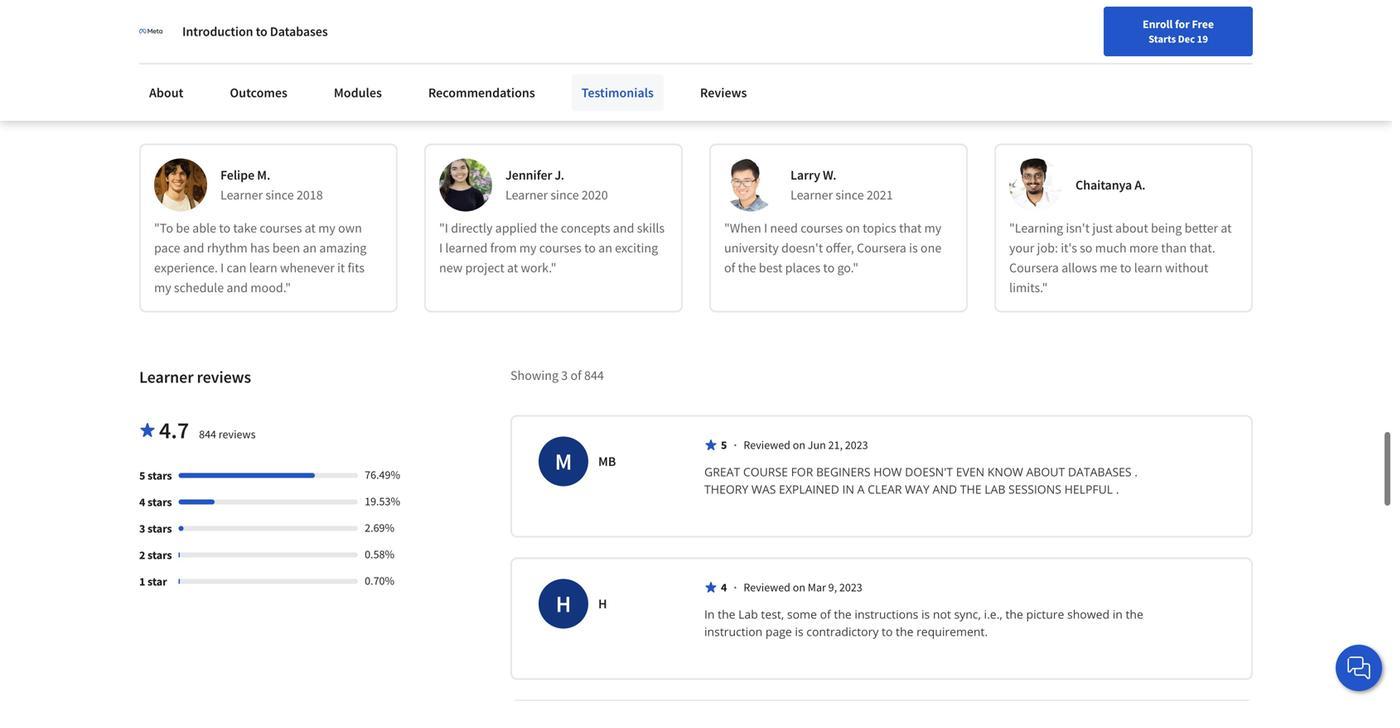Task type: vqa. For each thing, say whether or not it's contained in the screenshot.
right What
no



Task type: locate. For each thing, give the bounding box(es) containing it.
2 stars from the top
[[148, 495, 172, 510]]

the
[[960, 482, 982, 498]]

since for j.
[[551, 187, 579, 203]]

2 horizontal spatial at
[[1221, 220, 1232, 236]]

2 vertical spatial of
[[820, 607, 831, 623]]

0 horizontal spatial i
[[220, 260, 224, 276]]

larry w. learner since 2021
[[791, 167, 893, 203]]

courses inside "i directly applied the concepts and skills i learned from my courses to an exciting new project at work."
[[539, 240, 582, 256]]

on up offer,
[[846, 220, 860, 236]]

1 an from the left
[[303, 240, 317, 256]]

1 horizontal spatial learn
[[1134, 260, 1163, 276]]

at down the "from"
[[507, 260, 518, 276]]

1 horizontal spatial .
[[1135, 464, 1138, 480]]

the right i.e.,
[[1006, 607, 1023, 623]]

to left databases
[[256, 23, 267, 40]]

go."
[[837, 260, 859, 276]]

courses up work."
[[539, 240, 582, 256]]

1 horizontal spatial at
[[507, 260, 518, 276]]

work."
[[521, 260, 557, 276]]

3 right showing
[[561, 367, 568, 384]]

5 up the "great"
[[721, 438, 727, 453]]

my up work."
[[519, 240, 537, 256]]

is
[[909, 240, 918, 256], [922, 607, 930, 623], [795, 624, 804, 640]]

stars right 2
[[148, 548, 172, 563]]

1 horizontal spatial 844
[[584, 367, 604, 384]]

stars for 5 stars
[[148, 469, 172, 483]]

1 vertical spatial 5
[[139, 469, 145, 483]]

stars up 3 stars
[[148, 495, 172, 510]]

2 vertical spatial and
[[227, 280, 248, 296]]

3 up 2
[[139, 522, 145, 536]]

i left need
[[764, 220, 768, 236]]

1 horizontal spatial of
[[724, 260, 735, 276]]

reviews right 4.7 at bottom
[[219, 427, 256, 442]]

stars down 4 stars
[[148, 522, 172, 536]]

learner for felipe
[[220, 187, 263, 203]]

showing 3 of 844
[[511, 367, 604, 384]]

on inside the "when i need courses on topics that my university doesn't offer, coursera is one of the best places to go."
[[846, 220, 860, 236]]

learner down jennifer
[[506, 187, 548, 203]]

learn inside "learning isn't just about being better at your job: it's so much more than that. coursera allows me to learn without limits."
[[1134, 260, 1163, 276]]

2021
[[867, 187, 893, 203]]

4 for 4 stars
[[139, 495, 145, 510]]

0 horizontal spatial of
[[571, 367, 582, 384]]

2 since from the left
[[551, 187, 579, 203]]

2023 right "21,"
[[845, 438, 868, 453]]

reviews for learner reviews
[[197, 367, 251, 388]]

0 vertical spatial 844
[[584, 367, 604, 384]]

844 right showing
[[584, 367, 604, 384]]

on left mar at right bottom
[[793, 580, 806, 595]]

places
[[785, 260, 821, 276]]

it
[[337, 260, 345, 276]]

0 vertical spatial is
[[909, 240, 918, 256]]

"to
[[154, 220, 173, 236]]

i inside "i directly applied the concepts and skills i learned from my courses to an exciting new project at work."
[[439, 240, 443, 256]]

stars for 3 stars
[[148, 522, 172, 536]]

amazing
[[319, 240, 367, 256]]

5 up 4 stars
[[139, 469, 145, 483]]

2 horizontal spatial courses
[[801, 220, 843, 236]]

1 learn from the left
[[249, 260, 277, 276]]

4 up instruction
[[721, 580, 727, 595]]

my left own at left
[[318, 220, 335, 236]]

of
[[724, 260, 735, 276], [571, 367, 582, 384], [820, 607, 831, 623]]

learn
[[249, 260, 277, 276], [1134, 260, 1163, 276]]

0 vertical spatial 4
[[139, 495, 145, 510]]

of inside the "when i need courses on topics that my university doesn't offer, coursera is one of the best places to go."
[[724, 260, 735, 276]]

isn't
[[1066, 220, 1090, 236]]

0 horizontal spatial 5
[[139, 469, 145, 483]]

at inside "learning isn't just about being better at your job: it's so much more than that. coursera allows me to learn without limits."
[[1221, 220, 1232, 236]]

0 horizontal spatial courses
[[260, 220, 302, 236]]

0 vertical spatial and
[[613, 220, 634, 236]]

since inside jennifer j. learner since 2020
[[551, 187, 579, 203]]

0 vertical spatial reviews
[[197, 367, 251, 388]]

0 horizontal spatial learn
[[249, 260, 277, 276]]

test,
[[761, 607, 784, 623]]

concepts
[[561, 220, 610, 236]]

2023 for m
[[845, 438, 868, 453]]

m
[[555, 447, 572, 476]]

1 vertical spatial of
[[571, 367, 582, 384]]

learn inside "to be able to take courses at my own pace and rhythm has been an amazing experience. i can learn whenever it fits my schedule and mood."
[[249, 260, 277, 276]]

0 vertical spatial of
[[724, 260, 735, 276]]

2 vertical spatial coursera
[[1009, 260, 1059, 276]]

1 horizontal spatial coursera
[[857, 240, 907, 256]]

learner down the "larry"
[[791, 187, 833, 203]]

topics
[[863, 220, 896, 236]]

2 horizontal spatial coursera
[[1009, 260, 1059, 276]]

for inside "enroll for free starts dec 19"
[[1175, 17, 1190, 31]]

in
[[704, 607, 715, 623]]

mar
[[808, 580, 826, 595]]

for left their
[[427, 88, 456, 117]]

about
[[1116, 220, 1148, 236]]

to
[[256, 23, 267, 40], [219, 220, 231, 236], [584, 240, 596, 256], [823, 260, 835, 276], [1120, 260, 1132, 276], [882, 624, 893, 640]]

is left one
[[909, 240, 918, 256]]

2 vertical spatial i
[[220, 260, 224, 276]]

4 up 3 stars
[[139, 495, 145, 510]]

the down university
[[738, 260, 756, 276]]

contradictory
[[807, 624, 879, 640]]

mb
[[598, 454, 616, 470]]

my down experience.
[[154, 280, 171, 296]]

0 horizontal spatial for
[[427, 88, 456, 117]]

my up one
[[924, 220, 942, 236]]

the right "in"
[[1126, 607, 1144, 623]]

5 for 5 stars
[[139, 469, 145, 483]]

sessions
[[1009, 482, 1062, 498]]

at inside "to be able to take courses at my own pace and rhythm has been an amazing experience. i can learn whenever it fits my schedule and mood."
[[305, 220, 316, 236]]

learn down the has
[[249, 260, 277, 276]]

stars up 4 stars
[[148, 469, 172, 483]]

an inside "to be able to take courses at my own pace and rhythm has been an amazing experience. i can learn whenever it fits my schedule and mood."
[[303, 240, 317, 256]]

people
[[187, 88, 255, 117]]

2 horizontal spatial since
[[836, 187, 864, 203]]

testimonials link
[[572, 75, 664, 111]]

an up 'whenever' at the left of page
[[303, 240, 317, 256]]

to right me
[[1120, 260, 1132, 276]]

2 vertical spatial is
[[795, 624, 804, 640]]

to left go."
[[823, 260, 835, 276]]

3
[[561, 367, 568, 384], [139, 522, 145, 536]]

2 an from the left
[[598, 240, 612, 256]]

1 horizontal spatial since
[[551, 187, 579, 203]]

0 horizontal spatial 844
[[199, 427, 216, 442]]

dec
[[1178, 32, 1195, 46]]

the up 'contradictory'
[[834, 607, 852, 623]]

is down some
[[795, 624, 804, 640]]

i down "i
[[439, 240, 443, 256]]

1 vertical spatial reviews
[[219, 427, 256, 442]]

844 right 4.7 at bottom
[[199, 427, 216, 442]]

0 vertical spatial coursera
[[334, 88, 423, 117]]

the inside the "when i need courses on topics that my university doesn't offer, coursera is one of the best places to go."
[[738, 260, 756, 276]]

m.
[[257, 167, 270, 183]]

job:
[[1037, 240, 1058, 256]]

reviews up 844 reviews
[[197, 367, 251, 388]]

0 vertical spatial for
[[1175, 17, 1190, 31]]

and up exciting
[[613, 220, 634, 236]]

2023 right "9,"
[[839, 580, 863, 595]]

1 horizontal spatial an
[[598, 240, 612, 256]]

for
[[1175, 17, 1190, 31], [427, 88, 456, 117]]

showed
[[1067, 607, 1110, 623]]

an down concepts
[[598, 240, 612, 256]]

2 horizontal spatial i
[[764, 220, 768, 236]]

1 vertical spatial 3
[[139, 522, 145, 536]]

1 horizontal spatial for
[[1175, 17, 1190, 31]]

reviews for 844 reviews
[[219, 427, 256, 442]]

learner down the felipe
[[220, 187, 263, 203]]

in
[[1113, 607, 1123, 623]]

i inside "to be able to take courses at my own pace and rhythm has been an amazing experience. i can learn whenever it fits my schedule and mood."
[[220, 260, 224, 276]]

reviewed up test,
[[744, 580, 791, 595]]

reviews
[[700, 85, 747, 101]]

1 horizontal spatial 4
[[721, 580, 727, 595]]

some
[[787, 607, 817, 623]]

1 horizontal spatial and
[[227, 280, 248, 296]]

at right better
[[1221, 220, 1232, 236]]

"i
[[439, 220, 448, 236]]

felipe
[[220, 167, 254, 183]]

since for m.
[[265, 187, 294, 203]]

3 stars from the top
[[148, 522, 172, 536]]

1 vertical spatial coursera
[[857, 240, 907, 256]]

at down 2018
[[305, 220, 316, 236]]

. right databases
[[1135, 464, 1138, 480]]

4 for 4
[[721, 580, 727, 595]]

0 horizontal spatial an
[[303, 240, 317, 256]]

1 since from the left
[[265, 187, 294, 203]]

enroll for free starts dec 19
[[1143, 17, 1214, 46]]

1 vertical spatial i
[[439, 240, 443, 256]]

for up dec
[[1175, 17, 1190, 31]]

the down instructions
[[896, 624, 914, 640]]

2 learn from the left
[[1134, 260, 1163, 276]]

2 horizontal spatial and
[[613, 220, 634, 236]]

1 horizontal spatial is
[[909, 240, 918, 256]]

None search field
[[236, 10, 634, 44]]

i left can
[[220, 260, 224, 276]]

been
[[272, 240, 300, 256]]

to inside "to be able to take courses at my own pace and rhythm has been an amazing experience. i can learn whenever it fits my schedule and mood."
[[219, 220, 231, 236]]

0 vertical spatial 2023
[[845, 438, 868, 453]]

since down w.
[[836, 187, 864, 203]]

in
[[842, 482, 854, 498]]

1 vertical spatial 4
[[721, 580, 727, 595]]

2023 for h
[[839, 580, 863, 595]]

of right some
[[820, 607, 831, 623]]

to down concepts
[[584, 240, 596, 256]]

better
[[1185, 220, 1218, 236]]

modules link
[[324, 75, 392, 111]]

learner inside felipe m. learner since 2018
[[220, 187, 263, 203]]

learner for jennifer
[[506, 187, 548, 203]]

1 horizontal spatial courses
[[539, 240, 582, 256]]

0 vertical spatial reviewed
[[744, 438, 791, 453]]

instructions
[[855, 607, 919, 623]]

courses inside "to be able to take courses at my own pace and rhythm has been an amazing experience. i can learn whenever it fits my schedule and mood."
[[260, 220, 302, 236]]

modules
[[334, 85, 382, 101]]

courses inside the "when i need courses on topics that my university doesn't offer, coursera is one of the best places to go."
[[801, 220, 843, 236]]

5 stars
[[139, 469, 172, 483]]

4 stars from the top
[[148, 548, 172, 563]]

english
[[1074, 19, 1115, 35]]

is left not
[[922, 607, 930, 623]]

0 horizontal spatial since
[[265, 187, 294, 203]]

directly
[[451, 220, 493, 236]]

learner inside jennifer j. learner since 2020
[[506, 187, 548, 203]]

1 reviewed from the top
[[744, 438, 791, 453]]

0 horizontal spatial 4
[[139, 495, 145, 510]]

of right showing
[[571, 367, 582, 384]]

1 horizontal spatial 3
[[561, 367, 568, 384]]

1 vertical spatial is
[[922, 607, 930, 623]]

learner inside the larry w. learner since 2021
[[791, 187, 833, 203]]

1 horizontal spatial i
[[439, 240, 443, 256]]

picture
[[1026, 607, 1064, 623]]

2 vertical spatial on
[[793, 580, 806, 595]]

about
[[149, 85, 183, 101]]

2 horizontal spatial of
[[820, 607, 831, 623]]

courses up offer,
[[801, 220, 843, 236]]

and down can
[[227, 280, 248, 296]]

since inside the larry w. learner since 2021
[[836, 187, 864, 203]]

of down university
[[724, 260, 735, 276]]

stars for 4 stars
[[148, 495, 172, 510]]

more
[[1129, 240, 1159, 256]]

pace
[[154, 240, 180, 256]]

5 for 5
[[721, 438, 727, 453]]

0 vertical spatial i
[[764, 220, 768, 236]]

since down 'm.'
[[265, 187, 294, 203]]

the
[[540, 220, 558, 236], [738, 260, 756, 276], [718, 607, 736, 623], [834, 607, 852, 623], [1006, 607, 1023, 623], [1126, 607, 1144, 623], [896, 624, 914, 640]]

learner reviews
[[139, 367, 251, 388]]

1 vertical spatial reviewed
[[744, 580, 791, 595]]

3 since from the left
[[836, 187, 864, 203]]

0 vertical spatial 5
[[721, 438, 727, 453]]

"when
[[724, 220, 761, 236]]

jennifer j. learner since 2020
[[506, 167, 608, 203]]

being
[[1151, 220, 1182, 236]]

chaitanya a.
[[1076, 177, 1146, 193]]

21,
[[828, 438, 843, 453]]

"learning isn't just about being better at your job: it's so much more than that. coursera allows me to learn without limits."
[[1009, 220, 1232, 296]]

5
[[721, 438, 727, 453], [139, 469, 145, 483]]

0 horizontal spatial and
[[183, 240, 204, 256]]

recommendations
[[428, 85, 535, 101]]

.
[[1135, 464, 1138, 480], [1116, 482, 1119, 498]]

2020
[[582, 187, 608, 203]]

1 stars from the top
[[148, 469, 172, 483]]

learn down more
[[1134, 260, 1163, 276]]

to up the rhythm
[[219, 220, 231, 236]]

1 vertical spatial .
[[1116, 482, 1119, 498]]

and up experience.
[[183, 240, 204, 256]]

experience.
[[154, 260, 218, 276]]

courses
[[260, 220, 302, 236], [801, 220, 843, 236], [539, 240, 582, 256]]

databases
[[270, 23, 328, 40]]

2 reviewed from the top
[[744, 580, 791, 595]]

schedule
[[174, 280, 224, 296]]

4.7
[[159, 416, 189, 445]]

2023
[[845, 438, 868, 453], [839, 580, 863, 595]]

to down instructions
[[882, 624, 893, 640]]

me
[[1100, 260, 1118, 276]]

1 horizontal spatial 5
[[721, 438, 727, 453]]

mood."
[[250, 280, 291, 296]]

reviewed on jun 21, 2023
[[744, 438, 868, 453]]

0 vertical spatial on
[[846, 220, 860, 236]]

the right in
[[718, 607, 736, 623]]

to inside "learning isn't just about being better at your job: it's so much more than that. coursera allows me to learn without limits."
[[1120, 260, 1132, 276]]

1 vertical spatial on
[[793, 438, 806, 453]]

1 star
[[139, 575, 167, 590]]

. down databases
[[1116, 482, 1119, 498]]

reviewed up course
[[744, 438, 791, 453]]

on left jun
[[793, 438, 806, 453]]

courses up been
[[260, 220, 302, 236]]

0 horizontal spatial at
[[305, 220, 316, 236]]

since down j.
[[551, 187, 579, 203]]

reviewed for h
[[744, 580, 791, 595]]

since inside felipe m. learner since 2018
[[265, 187, 294, 203]]

2
[[139, 548, 145, 563]]

0 vertical spatial .
[[1135, 464, 1138, 480]]

my
[[318, 220, 335, 236], [924, 220, 942, 236], [519, 240, 537, 256], [154, 280, 171, 296]]

allows
[[1062, 260, 1097, 276]]

coursera inside the "when i need courses on topics that my university doesn't offer, coursera is one of the best places to go."
[[857, 240, 907, 256]]

showing
[[511, 367, 559, 384]]

the right applied
[[540, 220, 558, 236]]

1 vertical spatial 2023
[[839, 580, 863, 595]]

page
[[766, 624, 792, 640]]



Task type: describe. For each thing, give the bounding box(es) containing it.
sync,
[[954, 607, 981, 623]]

1 horizontal spatial h
[[598, 596, 607, 613]]

2 horizontal spatial is
[[922, 607, 930, 623]]

your
[[1009, 240, 1035, 256]]

clear
[[868, 482, 902, 498]]

reviewed for m
[[744, 438, 791, 453]]

larry
[[791, 167, 820, 183]]

rhythm
[[207, 240, 248, 256]]

why people choose coursera for their career
[[139, 88, 575, 117]]

at inside "i directly applied the concepts and skills i learned from my courses to an exciting new project at work."
[[507, 260, 518, 276]]

to inside "i directly applied the concepts and skills i learned from my courses to an exciting new project at work."
[[584, 240, 596, 256]]

0 vertical spatial 3
[[561, 367, 568, 384]]

my inside the "when i need courses on topics that my university doesn't offer, coursera is one of the best places to go."
[[924, 220, 942, 236]]

0.70%
[[365, 574, 395, 589]]

to inside in the lab test, some of the instructions is not sync, i.e., the picture showed in the instruction page is contradictory to the requirement.
[[882, 624, 893, 640]]

844 reviews
[[199, 427, 256, 442]]

that
[[899, 220, 922, 236]]

theory
[[704, 482, 749, 498]]

great course for beginers how doesn't even know about databases . theory was explained in a clear way and the lab sessions helpful .
[[704, 464, 1141, 498]]

show notifications image
[[1169, 21, 1188, 41]]

a
[[857, 482, 865, 498]]

project
[[465, 260, 505, 276]]

3 stars
[[139, 522, 172, 536]]

outcomes link
[[220, 75, 297, 111]]

0 horizontal spatial .
[[1116, 482, 1119, 498]]

it's
[[1061, 240, 1077, 256]]

how
[[874, 464, 902, 480]]

instruction
[[704, 624, 763, 640]]

an inside "i directly applied the concepts and skills i learned from my courses to an exciting new project at work."
[[598, 240, 612, 256]]

w.
[[823, 167, 837, 183]]

testimonials
[[582, 85, 654, 101]]

doesn't
[[905, 464, 953, 480]]

able
[[192, 220, 216, 236]]

outcomes
[[230, 85, 287, 101]]

"learning
[[1009, 220, 1063, 236]]

19.53%
[[365, 494, 400, 509]]

why
[[139, 88, 182, 117]]

0 horizontal spatial is
[[795, 624, 804, 640]]

much
[[1095, 240, 1127, 256]]

at for courses
[[305, 220, 316, 236]]

way
[[905, 482, 930, 498]]

about link
[[139, 75, 193, 111]]

whenever
[[280, 260, 335, 276]]

reviewed on mar 9, 2023
[[744, 580, 863, 595]]

skills
[[637, 220, 665, 236]]

jennifer
[[506, 167, 552, 183]]

a.
[[1135, 177, 1146, 193]]

9,
[[828, 580, 837, 595]]

on for m
[[793, 438, 806, 453]]

coursera inside "learning isn't just about being better at your job: it's so much more than that. coursera allows me to learn without limits."
[[1009, 260, 1059, 276]]

new
[[439, 260, 463, 276]]

"when i need courses on topics that my university doesn't offer, coursera is one of the best places to go."
[[724, 220, 942, 276]]

i.e.,
[[984, 607, 1003, 623]]

0 horizontal spatial h
[[556, 590, 571, 619]]

than
[[1161, 240, 1187, 256]]

learn for has
[[249, 260, 277, 276]]

2.69%
[[365, 521, 395, 536]]

enroll
[[1143, 17, 1173, 31]]

english button
[[1044, 0, 1144, 54]]

meta image
[[139, 20, 162, 43]]

great
[[704, 464, 740, 480]]

lab
[[985, 482, 1006, 498]]

about
[[1026, 464, 1065, 480]]

recommendations link
[[418, 75, 545, 111]]

has
[[250, 240, 270, 256]]

doesn't
[[781, 240, 823, 256]]

0 horizontal spatial 3
[[139, 522, 145, 536]]

2018
[[297, 187, 323, 203]]

1 vertical spatial for
[[427, 88, 456, 117]]

1 vertical spatial and
[[183, 240, 204, 256]]

felipe m. learner since 2018
[[220, 167, 323, 203]]

is inside the "when i need courses on topics that my university doesn't offer, coursera is one of the best places to go."
[[909, 240, 918, 256]]

my inside "i directly applied the concepts and skills i learned from my courses to an exciting new project at work."
[[519, 240, 537, 256]]

reviews link
[[690, 75, 757, 111]]

4 stars
[[139, 495, 172, 510]]

from
[[490, 240, 517, 256]]

introduction
[[182, 23, 253, 40]]

stars for 2 stars
[[148, 548, 172, 563]]

without
[[1165, 260, 1209, 276]]

be
[[176, 220, 190, 236]]

j.
[[555, 167, 564, 183]]

of inside in the lab test, some of the instructions is not sync, i.e., the picture showed in the instruction page is contradictory to the requirement.
[[820, 607, 831, 623]]

own
[[338, 220, 362, 236]]

limits."
[[1009, 280, 1048, 296]]

introduction to databases
[[182, 23, 328, 40]]

since for w.
[[836, 187, 864, 203]]

2 stars
[[139, 548, 172, 563]]

chat with us image
[[1346, 656, 1372, 682]]

on for h
[[793, 580, 806, 595]]

"i directly applied the concepts and skills i learned from my courses to an exciting new project at work."
[[439, 220, 665, 276]]

not
[[933, 607, 951, 623]]

i inside the "when i need courses on topics that my university doesn't offer, coursera is one of the best places to go."
[[764, 220, 768, 236]]

in the lab test, some of the instructions is not sync, i.e., the picture showed in the instruction page is contradictory to the requirement.
[[704, 607, 1147, 640]]

learner up 4.7 at bottom
[[139, 367, 194, 388]]

learner for larry
[[791, 187, 833, 203]]

0 horizontal spatial coursera
[[334, 88, 423, 117]]

one
[[921, 240, 942, 256]]

explained
[[779, 482, 839, 498]]

star
[[148, 575, 167, 590]]

learn for more
[[1134, 260, 1163, 276]]

take
[[233, 220, 257, 236]]

best
[[759, 260, 783, 276]]

0.58%
[[365, 547, 395, 562]]

and inside "i directly applied the concepts and skills i learned from my courses to an exciting new project at work."
[[613, 220, 634, 236]]

the inside "i directly applied the concepts and skills i learned from my courses to an exciting new project at work."
[[540, 220, 558, 236]]

to inside the "when i need courses on topics that my university doesn't offer, coursera is one of the best places to go."
[[823, 260, 835, 276]]

applied
[[495, 220, 537, 236]]

exciting
[[615, 240, 658, 256]]

at for better
[[1221, 220, 1232, 236]]

1 vertical spatial 844
[[199, 427, 216, 442]]



